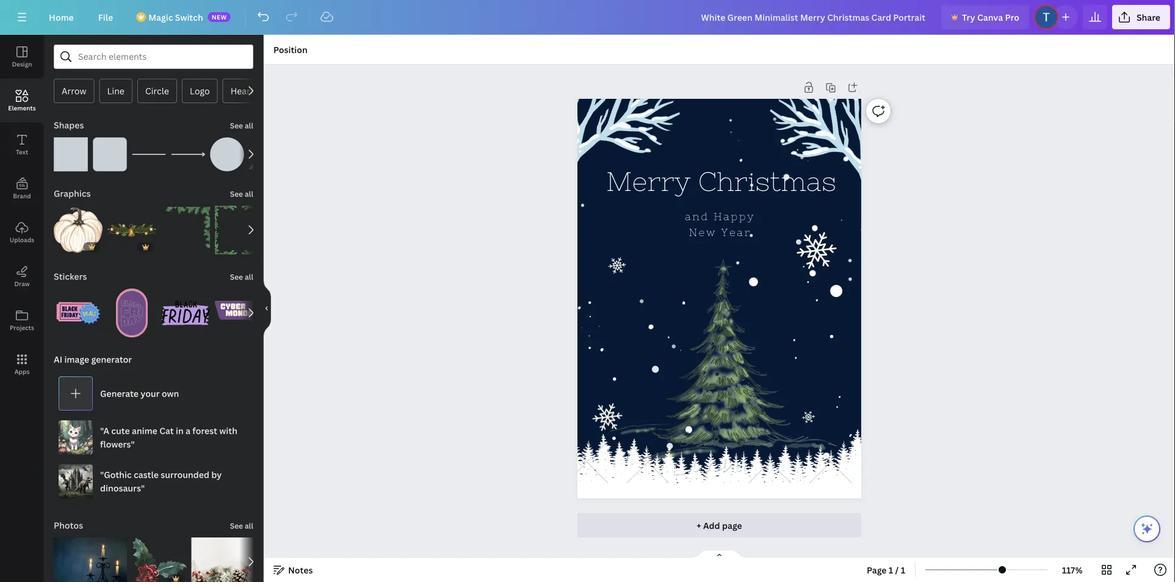 Task type: describe. For each thing, give the bounding box(es) containing it.
decorative christmas border image
[[215, 206, 264, 255]]

black metal candle holder with white candles image
[[54, 538, 127, 582]]

page 1 / 1
[[867, 564, 905, 576]]

"gothic castle surrounded by dinosaurs"
[[100, 469, 222, 494]]

design button
[[0, 35, 44, 79]]

line button
[[99, 79, 132, 103]]

share button
[[1112, 5, 1170, 29]]

logo
[[190, 85, 210, 97]]

watercolor christmas border image
[[161, 206, 210, 255]]

notes
[[288, 564, 313, 576]]

try canva pro
[[962, 11, 1020, 23]]

shapes
[[54, 119, 84, 131]]

anime
[[132, 425, 157, 437]]

117% button
[[1053, 560, 1092, 580]]

with
[[219, 425, 237, 437]]

triangle up image
[[249, 137, 283, 172]]

a
[[186, 425, 190, 437]]

see all for graphics
[[230, 189, 253, 199]]

square image
[[54, 137, 88, 172]]

christmas arrangement watercolor image
[[107, 206, 156, 255]]

see all button for stickers
[[229, 264, 255, 289]]

home link
[[39, 5, 84, 29]]

see all for shapes
[[230, 121, 253, 131]]

text button
[[0, 123, 44, 167]]

117%
[[1062, 564, 1083, 576]]

hide image
[[263, 279, 271, 338]]

1 add this line to the canvas image from the left
[[132, 137, 166, 172]]

graphics
[[54, 188, 91, 199]]

+ add page button
[[578, 513, 861, 538]]

+
[[697, 520, 701, 531]]

elements button
[[0, 79, 44, 123]]

forest
[[192, 425, 217, 437]]

your
[[141, 388, 160, 400]]

shapes button
[[53, 113, 85, 137]]

ai
[[54, 354, 62, 365]]

generate your own
[[100, 388, 179, 400]]

+ add page
[[697, 520, 742, 531]]

show pages image
[[690, 549, 749, 559]]

"gothic
[[100, 469, 132, 481]]

add
[[703, 520, 720, 531]]

christmas
[[698, 166, 837, 197]]

design
[[12, 60, 32, 68]]

page
[[867, 564, 887, 576]]

position button
[[269, 40, 312, 59]]

heart
[[231, 85, 254, 97]]

stickers
[[54, 271, 87, 282]]

see for stickers
[[230, 272, 243, 282]]

cat
[[159, 425, 174, 437]]

see for photos
[[230, 521, 243, 531]]

see all for photos
[[230, 521, 253, 531]]

flowers"
[[100, 439, 135, 450]]

home
[[49, 11, 74, 23]]

draw button
[[0, 255, 44, 299]]

generator
[[91, 354, 132, 365]]

page
[[722, 520, 742, 531]]

text
[[16, 148, 28, 156]]

graphics button
[[53, 181, 92, 206]]

watercolor white pumpkin image
[[54, 206, 103, 255]]

main menu bar
[[0, 0, 1175, 35]]

see all for stickers
[[230, 272, 253, 282]]

share
[[1137, 11, 1161, 23]]

side panel tab list
[[0, 35, 44, 386]]

pro
[[1005, 11, 1020, 23]]



Task type: locate. For each thing, give the bounding box(es) containing it.
projects button
[[0, 299, 44, 343]]

new
[[689, 227, 717, 238]]

see up white circle shape image
[[230, 121, 243, 131]]

see all up decorative christmas border image
[[230, 189, 253, 199]]

and happy new year
[[685, 211, 756, 238]]

apps
[[14, 368, 30, 376]]

3 see from the top
[[230, 272, 243, 282]]

3 see all button from the top
[[229, 264, 255, 289]]

see all button for shapes
[[229, 113, 255, 137]]

christmas mistletoe branch watercolor illustration image
[[132, 538, 187, 582]]

try
[[962, 11, 975, 23]]

see all
[[230, 121, 253, 131], [230, 189, 253, 199], [230, 272, 253, 282], [230, 521, 253, 531]]

file
[[98, 11, 113, 23]]

all up the christmas decorations at home image
[[245, 521, 253, 531]]

4 see from the top
[[230, 521, 243, 531]]

merry christmas
[[606, 166, 837, 197]]

2 all from the top
[[245, 189, 253, 199]]

year
[[721, 227, 752, 238]]

arrow button
[[54, 79, 94, 103]]

0 horizontal spatial add this line to the canvas image
[[132, 137, 166, 172]]

image
[[64, 354, 89, 365]]

photos
[[54, 520, 83, 531]]

brand
[[13, 192, 31, 200]]

merry
[[606, 166, 691, 197]]

draw
[[14, 280, 30, 288]]

2 see from the top
[[230, 189, 243, 199]]

2 see all button from the top
[[229, 181, 255, 206]]

add this line to the canvas image right rounded square image
[[132, 137, 166, 172]]

4 see all from the top
[[230, 521, 253, 531]]

all for graphics
[[245, 189, 253, 199]]

all left hide image
[[245, 272, 253, 282]]

1 horizontal spatial 1
[[901, 564, 905, 576]]

see
[[230, 121, 243, 131], [230, 189, 243, 199], [230, 272, 243, 282], [230, 521, 243, 531]]

notes button
[[269, 560, 318, 580]]

forest silhouette image
[[556, 426, 862, 497]]

see all up white circle shape image
[[230, 121, 253, 131]]

1 all from the top
[[245, 121, 253, 131]]

all up decorative christmas border image
[[245, 189, 253, 199]]

logo button
[[182, 79, 218, 103]]

1 see all button from the top
[[229, 113, 255, 137]]

brand button
[[0, 167, 44, 211]]

see all button for photos
[[229, 513, 255, 538]]

arrow
[[62, 85, 86, 97]]

Design title text field
[[691, 5, 937, 29]]

white circle shape image
[[210, 137, 244, 172]]

generate
[[100, 388, 139, 400]]

1
[[889, 564, 893, 576], [901, 564, 905, 576]]

rounded square image
[[93, 137, 127, 172]]

group
[[54, 130, 88, 172], [93, 130, 127, 172], [210, 130, 244, 172], [54, 198, 103, 255], [161, 198, 210, 255], [107, 206, 156, 255], [215, 206, 264, 255], [54, 281, 103, 338], [107, 281, 156, 338], [161, 289, 210, 338], [215, 289, 264, 338], [54, 531, 127, 582], [132, 538, 187, 582], [191, 538, 265, 582]]

new
[[212, 13, 227, 21]]

1 see from the top
[[230, 121, 243, 131]]

1 1 from the left
[[889, 564, 893, 576]]

3 all from the top
[[245, 272, 253, 282]]

see up decorative christmas border image
[[230, 189, 243, 199]]

uploads
[[10, 236, 34, 244]]

all for shapes
[[245, 121, 253, 131]]

Search elements search field
[[78, 45, 229, 68]]

see for graphics
[[230, 189, 243, 199]]

try canva pro button
[[941, 5, 1029, 29]]

magic switch
[[148, 11, 203, 23]]

uploads button
[[0, 211, 44, 255]]

position
[[274, 44, 308, 55]]

see all button
[[229, 113, 255, 137], [229, 181, 255, 206], [229, 264, 255, 289], [229, 513, 255, 538]]

add this line to the canvas image
[[132, 137, 166, 172], [171, 137, 205, 172]]

1 see all from the top
[[230, 121, 253, 131]]

1 horizontal spatial add this line to the canvas image
[[171, 137, 205, 172]]

circle button
[[137, 79, 177, 103]]

add this line to the canvas image left white circle shape image
[[171, 137, 205, 172]]

apps button
[[0, 343, 44, 386]]

1 left /
[[889, 564, 893, 576]]

4 see all button from the top
[[229, 513, 255, 538]]

see left hide image
[[230, 272, 243, 282]]

/
[[895, 564, 899, 576]]

and
[[685, 211, 709, 223]]

in
[[176, 425, 184, 437]]

stickers button
[[53, 264, 88, 289]]

elements
[[8, 104, 36, 112]]

castle
[[134, 469, 159, 481]]

circle
[[145, 85, 169, 97]]

see up the christmas decorations at home image
[[230, 521, 243, 531]]

2 add this line to the canvas image from the left
[[171, 137, 205, 172]]

heart button
[[223, 79, 262, 103]]

see for shapes
[[230, 121, 243, 131]]

surrounded
[[161, 469, 209, 481]]

happy
[[714, 211, 756, 223]]

see all button for graphics
[[229, 181, 255, 206]]

see all up the christmas decorations at home image
[[230, 521, 253, 531]]

switch
[[175, 11, 203, 23]]

own
[[162, 388, 179, 400]]

canva assistant image
[[1140, 522, 1155, 537]]

all for photos
[[245, 521, 253, 531]]

photos button
[[53, 513, 84, 538]]

cute
[[111, 425, 130, 437]]

line
[[107, 85, 124, 97]]

magic
[[148, 11, 173, 23]]

1 right /
[[901, 564, 905, 576]]

all
[[245, 121, 253, 131], [245, 189, 253, 199], [245, 272, 253, 282], [245, 521, 253, 531]]

canva
[[977, 11, 1003, 23]]

projects
[[10, 324, 34, 332]]

2 1 from the left
[[901, 564, 905, 576]]

all up triangle up image
[[245, 121, 253, 131]]

dinosaurs"
[[100, 483, 145, 494]]

"a cute anime cat in a forest with flowers"
[[100, 425, 237, 450]]

by
[[211, 469, 222, 481]]

file button
[[88, 5, 123, 29]]

ai image generator
[[54, 354, 132, 365]]

2 see all from the top
[[230, 189, 253, 199]]

4 all from the top
[[245, 521, 253, 531]]

all for stickers
[[245, 272, 253, 282]]

christmas decorations at home image
[[191, 538, 265, 582]]

see all left hide image
[[230, 272, 253, 282]]

3 see all from the top
[[230, 272, 253, 282]]

0 horizontal spatial 1
[[889, 564, 893, 576]]

"a
[[100, 425, 109, 437]]



Task type: vqa. For each thing, say whether or not it's contained in the screenshot.
the handy
no



